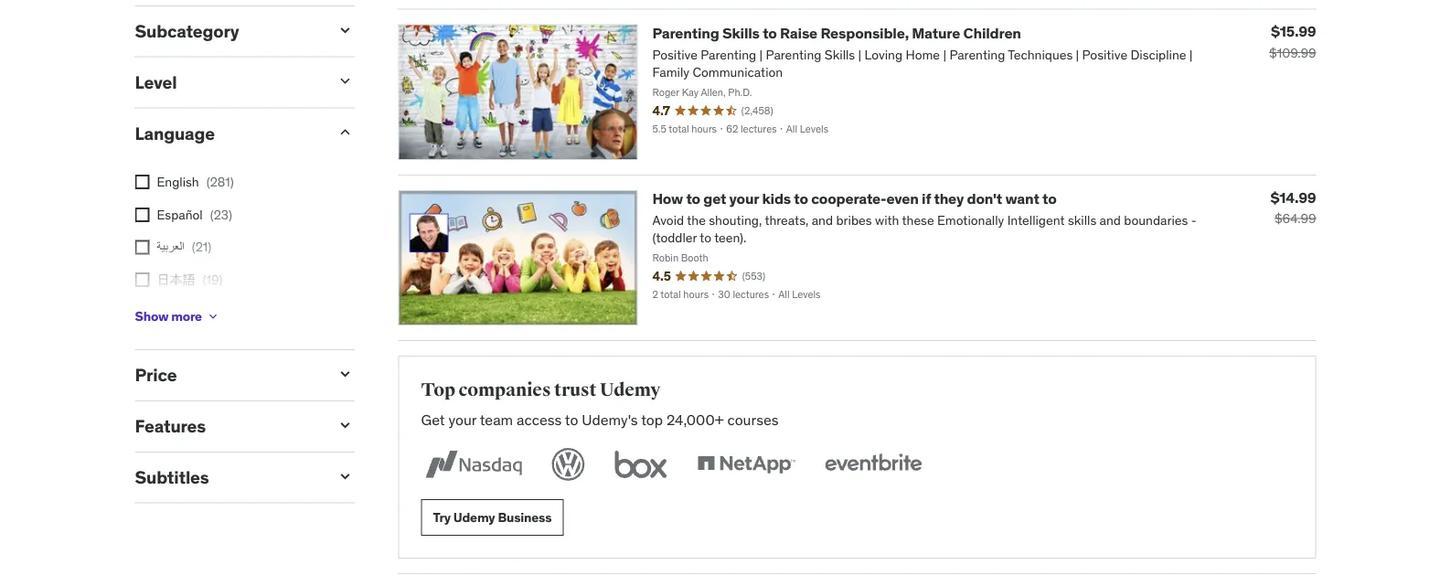Task type: describe. For each thing, give the bounding box(es) containing it.
(23)
[[210, 207, 232, 223]]

even
[[887, 190, 919, 208]]

$15.99 $109.99
[[1270, 23, 1317, 61]]

to right kids
[[794, 190, 809, 208]]

features
[[135, 416, 206, 438]]

xsmall image inside show more button
[[206, 310, 220, 325]]

(21)
[[192, 239, 212, 256]]

0 vertical spatial your
[[730, 190, 759, 208]]

العربية (21)
[[157, 239, 212, 256]]

box image
[[611, 445, 672, 485]]

netapp image
[[694, 445, 799, 485]]

small image for language
[[336, 123, 354, 142]]

subcategory button
[[135, 20, 322, 42]]

business
[[498, 510, 552, 526]]

small image for price
[[336, 366, 354, 384]]

(19)
[[203, 272, 223, 288]]

türkçe
[[157, 304, 195, 321]]

$15.99
[[1272, 23, 1317, 41]]

team
[[480, 411, 513, 429]]

want
[[1006, 190, 1040, 208]]

more
[[171, 309, 202, 325]]

(281)
[[206, 174, 234, 191]]

udemy inside top companies trust udemy get your team access to udemy's top 24,000+ courses
[[600, 380, 661, 402]]

to inside top companies trust udemy get your team access to udemy's top 24,000+ courses
[[565, 411, 579, 429]]

0 vertical spatial xsmall image
[[135, 208, 150, 223]]

level button
[[135, 71, 322, 93]]

how
[[653, 190, 683, 208]]

xsmall image for العربية
[[135, 241, 150, 255]]

to right skills
[[763, 24, 777, 43]]

日本語
[[157, 272, 195, 288]]

español (23)
[[157, 207, 232, 223]]

language
[[135, 123, 215, 144]]

access
[[517, 411, 562, 429]]

try
[[433, 510, 451, 526]]

24,000+
[[667, 411, 724, 429]]

trust
[[554, 380, 597, 402]]

1 vertical spatial udemy
[[454, 510, 495, 526]]

$109.99
[[1270, 45, 1317, 61]]

if
[[922, 190, 931, 208]]



Task type: vqa. For each thing, say whether or not it's contained in the screenshot.
1st xsmall image from the bottom
yes



Task type: locate. For each thing, give the bounding box(es) containing it.
1 vertical spatial your
[[449, 411, 477, 429]]

xsmall image left 日本語
[[135, 273, 150, 288]]

nasdaq image
[[421, 445, 526, 485]]

1 vertical spatial xsmall image
[[206, 310, 220, 325]]

xsmall image
[[135, 175, 150, 190], [135, 241, 150, 255], [135, 273, 150, 288]]

0 horizontal spatial your
[[449, 411, 477, 429]]

parenting skills to raise responsible, mature children
[[653, 24, 1022, 43]]

1 vertical spatial small image
[[336, 417, 354, 435]]

0 vertical spatial xsmall image
[[135, 175, 150, 190]]

to right want
[[1043, 190, 1057, 208]]

cooperate-
[[812, 190, 887, 208]]

small image for subtitles
[[336, 468, 354, 486]]

parenting skills to raise responsible, mature children link
[[653, 24, 1022, 43]]

skills
[[723, 24, 760, 43]]

raise
[[780, 24, 818, 43]]

companies
[[459, 380, 551, 402]]

to left get
[[687, 190, 701, 208]]

1 horizontal spatial xsmall image
[[206, 310, 220, 325]]

udemy's
[[582, 411, 638, 429]]

subtitles button
[[135, 467, 322, 489]]

your
[[730, 190, 759, 208], [449, 411, 477, 429]]

try udemy business
[[433, 510, 552, 526]]

mature
[[912, 24, 961, 43]]

1 horizontal spatial your
[[730, 190, 759, 208]]

get
[[704, 190, 727, 208]]

$14.99
[[1271, 188, 1317, 207]]

small image for subcategory
[[336, 21, 354, 40]]

xsmall image left español on the top of page
[[135, 208, 150, 223]]

top companies trust udemy get your team access to udemy's top 24,000+ courses
[[421, 380, 779, 429]]

children
[[964, 24, 1022, 43]]

price
[[135, 365, 177, 387]]

to down trust
[[565, 411, 579, 429]]

kids
[[762, 190, 791, 208]]

日本語 (19)
[[157, 272, 223, 288]]

$14.99 $64.99
[[1271, 188, 1317, 227]]

parenting
[[653, 24, 720, 43]]

get
[[421, 411, 445, 429]]

try udemy business link
[[421, 500, 564, 537]]

$64.99
[[1275, 211, 1317, 227]]

top
[[641, 411, 663, 429]]

2 small image from the top
[[336, 417, 354, 435]]

don't
[[967, 190, 1003, 208]]

2 vertical spatial xsmall image
[[135, 273, 150, 288]]

1 vertical spatial xsmall image
[[135, 241, 150, 255]]

العربية
[[157, 239, 185, 256]]

volkswagen image
[[548, 445, 589, 485]]

show
[[135, 309, 169, 325]]

udemy up udemy's
[[600, 380, 661, 402]]

responsible,
[[821, 24, 909, 43]]

top
[[421, 380, 456, 402]]

subcategory
[[135, 20, 239, 42]]

subtitles
[[135, 467, 209, 489]]

0 horizontal spatial udemy
[[454, 510, 495, 526]]

how to get your kids to cooperate-even if they don't want to
[[653, 190, 1057, 208]]

courses
[[728, 411, 779, 429]]

xsmall image for english
[[135, 175, 150, 190]]

2 xsmall image from the top
[[135, 241, 150, 255]]

2 small image from the top
[[336, 72, 354, 91]]

your inside top companies trust udemy get your team access to udemy's top 24,000+ courses
[[449, 411, 477, 429]]

xsmall image right the more
[[206, 310, 220, 325]]

show more
[[135, 309, 202, 325]]

1 horizontal spatial udemy
[[600, 380, 661, 402]]

level
[[135, 71, 177, 93]]

xsmall image left the english
[[135, 175, 150, 190]]

español
[[157, 207, 203, 223]]

3 small image from the top
[[336, 123, 354, 142]]

0 vertical spatial small image
[[336, 366, 354, 384]]

show more button
[[135, 299, 220, 336]]

to
[[763, 24, 777, 43], [687, 190, 701, 208], [794, 190, 809, 208], [1043, 190, 1057, 208], [565, 411, 579, 429]]

0 horizontal spatial xsmall image
[[135, 208, 150, 223]]

1 small image from the top
[[336, 21, 354, 40]]

small image for level
[[336, 72, 354, 91]]

small image
[[336, 21, 354, 40], [336, 72, 354, 91], [336, 123, 354, 142], [336, 468, 354, 486]]

1 small image from the top
[[336, 366, 354, 384]]

eventbrite image
[[821, 445, 926, 485]]

price button
[[135, 365, 322, 387]]

english
[[157, 174, 199, 191]]

language button
[[135, 123, 322, 144]]

xsmall image for 日本語
[[135, 273, 150, 288]]

3 xsmall image from the top
[[135, 273, 150, 288]]

xsmall image
[[135, 208, 150, 223], [206, 310, 220, 325]]

features button
[[135, 416, 322, 438]]

small image
[[336, 366, 354, 384], [336, 417, 354, 435]]

english (281)
[[157, 174, 234, 191]]

1 xsmall image from the top
[[135, 175, 150, 190]]

they
[[934, 190, 964, 208]]

0 vertical spatial udemy
[[600, 380, 661, 402]]

small image for features
[[336, 417, 354, 435]]

how to get your kids to cooperate-even if they don't want to link
[[653, 190, 1057, 208]]

udemy right try
[[454, 510, 495, 526]]

4 small image from the top
[[336, 468, 354, 486]]

xsmall image left العربية
[[135, 241, 150, 255]]

udemy
[[600, 380, 661, 402], [454, 510, 495, 526]]



